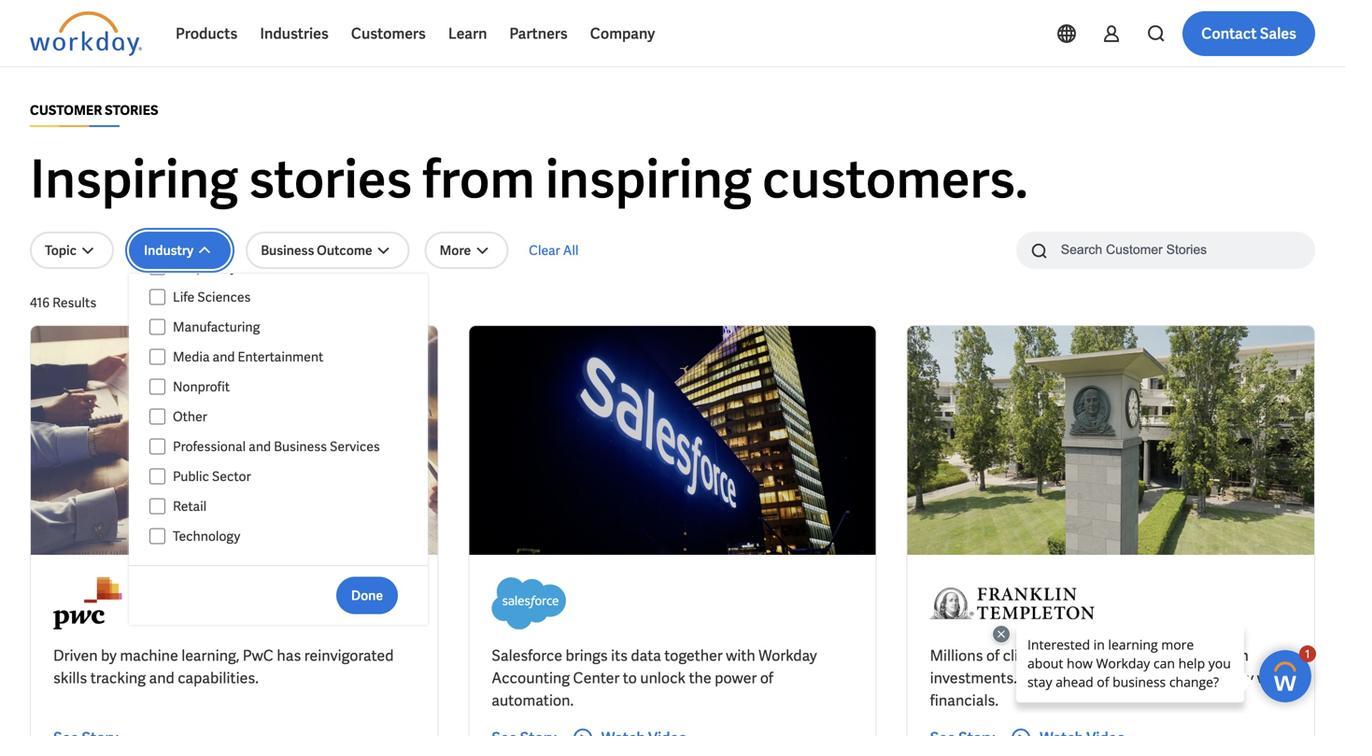 Task type: locate. For each thing, give the bounding box(es) containing it.
2 vertical spatial and
[[149, 669, 175, 688]]

franklin right trust
[[1088, 646, 1142, 666]]

workday
[[759, 646, 817, 666], [1196, 669, 1254, 688]]

0 vertical spatial business
[[261, 242, 314, 259]]

topic button
[[30, 232, 114, 269]]

services
[[330, 438, 380, 455]]

1 horizontal spatial and
[[213, 349, 235, 365]]

driven by machine learning, pwc has reinvigorated skills tracking and capabilities.
[[53, 646, 394, 688]]

with
[[726, 646, 756, 666], [1220, 646, 1249, 666], [1258, 669, 1287, 688]]

0 horizontal spatial and
[[149, 669, 175, 688]]

life sciences
[[173, 289, 251, 306]]

None checkbox
[[150, 259, 165, 276], [150, 319, 165, 336], [150, 378, 165, 395], [150, 468, 165, 485], [150, 528, 165, 545], [150, 259, 165, 276], [150, 319, 165, 336], [150, 378, 165, 395], [150, 468, 165, 485], [150, 528, 165, 545]]

clear all
[[529, 242, 579, 259]]

0 vertical spatial and
[[213, 349, 235, 365]]

None checkbox
[[150, 289, 165, 306], [150, 349, 165, 365], [150, 408, 165, 425], [150, 438, 165, 455], [150, 498, 165, 515], [150, 289, 165, 306], [150, 349, 165, 365], [150, 408, 165, 425], [150, 438, 165, 455], [150, 498, 165, 515]]

nonprofit link
[[165, 376, 410, 398]]

millions
[[930, 646, 984, 666]]

of up investments. on the right of the page
[[987, 646, 1000, 666]]

sciences
[[197, 289, 251, 306]]

public sector link
[[165, 465, 410, 488]]

2 horizontal spatial and
[[249, 438, 271, 455]]

investments.
[[930, 669, 1018, 688]]

0 vertical spatial workday
[[759, 646, 817, 666]]

products button
[[164, 11, 249, 56]]

0 horizontal spatial with
[[726, 646, 756, 666]]

1 horizontal spatial workday
[[1196, 669, 1254, 688]]

1 vertical spatial workday
[[1196, 669, 1254, 688]]

stories
[[105, 102, 158, 119]]

customer stories
[[30, 102, 158, 119]]

hospitality link
[[165, 256, 410, 278]]

from
[[423, 145, 535, 214]]

and for professional
[[249, 438, 271, 455]]

trust
[[1052, 646, 1085, 666]]

clear all button
[[524, 232, 584, 269]]

1 horizontal spatial franklin
[[1088, 646, 1142, 666]]

1 vertical spatial franklin
[[1021, 669, 1075, 688]]

business up life sciences link
[[261, 242, 314, 259]]

with inside salesforce brings its data together with workday accounting center to unlock the power of automation.
[[726, 646, 756, 666]]

public
[[173, 468, 209, 485]]

0 horizontal spatial of
[[760, 669, 774, 688]]

accounting
[[492, 669, 570, 688]]

0 horizontal spatial franklin
[[1021, 669, 1075, 688]]

contact sales
[[1202, 24, 1297, 43]]

business
[[261, 242, 314, 259], [274, 438, 327, 455]]

technology
[[173, 528, 240, 545]]

franklin
[[1088, 646, 1142, 666], [1021, 669, 1075, 688]]

automation.
[[492, 691, 574, 711]]

inspiring
[[30, 145, 238, 214]]

and down machine
[[149, 669, 175, 688]]

inspiring stories from inspiring customers.
[[30, 145, 1029, 214]]

franklin down trust
[[1021, 669, 1075, 688]]

products
[[176, 24, 238, 43]]

salesforce
[[492, 646, 563, 666]]

templeton up trusts
[[1145, 646, 1217, 666]]

business outcome
[[261, 242, 373, 259]]

1 vertical spatial and
[[249, 438, 271, 455]]

driven
[[53, 646, 98, 666]]

0 horizontal spatial workday
[[759, 646, 817, 666]]

company
[[590, 24, 655, 43]]

more button
[[425, 232, 509, 269]]

of
[[987, 646, 1000, 666], [760, 669, 774, 688]]

1 vertical spatial templeton
[[1078, 669, 1150, 688]]

hospitality
[[173, 259, 237, 276]]

of inside salesforce brings its data together with workday accounting center to unlock the power of automation.
[[760, 669, 774, 688]]

life
[[173, 289, 195, 306]]

outcome
[[317, 242, 373, 259]]

other
[[173, 408, 207, 425]]

1 vertical spatial of
[[760, 669, 774, 688]]

other link
[[165, 406, 410, 428]]

sales
[[1260, 24, 1297, 43]]

0 vertical spatial of
[[987, 646, 1000, 666]]

templeton down trust
[[1078, 669, 1150, 688]]

business up public sector link
[[274, 438, 327, 455]]

partners
[[510, 24, 568, 43]]

power
[[715, 669, 757, 688]]

1 horizontal spatial with
[[1220, 646, 1249, 666]]

and up public sector link
[[249, 438, 271, 455]]

go to the homepage image
[[30, 11, 142, 56]]

company button
[[579, 11, 667, 56]]

professional
[[173, 438, 246, 455]]

manufacturing link
[[165, 316, 410, 338]]

center
[[573, 669, 620, 688]]

416
[[30, 294, 50, 311]]

reinvigorated
[[304, 646, 394, 666]]

contact sales link
[[1183, 11, 1316, 56]]

nonprofit
[[173, 378, 230, 395]]

and down manufacturing
[[213, 349, 235, 365]]

1 horizontal spatial of
[[987, 646, 1000, 666]]

of right power
[[760, 669, 774, 688]]

0 vertical spatial templeton
[[1145, 646, 1217, 666]]

industries button
[[249, 11, 340, 56]]

media
[[173, 349, 210, 365]]

pricewaterhousecoopers global licensing services corporation (pwc) image
[[53, 578, 122, 630]]



Task type: describe. For each thing, give the bounding box(es) containing it.
inspiring
[[546, 145, 752, 214]]

learning,
[[182, 646, 240, 666]]

by
[[101, 646, 117, 666]]

results
[[52, 294, 96, 311]]

partners button
[[499, 11, 579, 56]]

all
[[563, 242, 579, 259]]

pwc
[[243, 646, 274, 666]]

more
[[440, 242, 471, 259]]

0 vertical spatial franklin
[[1088, 646, 1142, 666]]

financials.
[[930, 691, 999, 711]]

business inside button
[[261, 242, 314, 259]]

clear
[[529, 242, 561, 259]]

has
[[277, 646, 301, 666]]

professional and business services
[[173, 438, 380, 455]]

salesforce brings its data together with workday accounting center to unlock the power of automation.
[[492, 646, 817, 711]]

workday inside salesforce brings its data together with workday accounting center to unlock the power of automation.
[[759, 646, 817, 666]]

together
[[665, 646, 723, 666]]

its
[[611, 646, 628, 666]]

professional and business services link
[[165, 436, 410, 458]]

millions of clients trust franklin templeton with investments. franklin templeton trusts workday with financials.
[[930, 646, 1287, 711]]

skills
[[53, 669, 87, 688]]

of inside millions of clients trust franklin templeton with investments. franklin templeton trusts workday with financials.
[[987, 646, 1000, 666]]

customer
[[30, 102, 102, 119]]

Search Customer Stories text field
[[1050, 234, 1279, 266]]

contact
[[1202, 24, 1257, 43]]

brings
[[566, 646, 608, 666]]

unlock
[[640, 669, 686, 688]]

trusts
[[1153, 669, 1193, 688]]

topic
[[45, 242, 77, 259]]

franklin templeton companies, llc image
[[930, 578, 1095, 630]]

workday inside millions of clients trust franklin templeton with investments. franklin templeton trusts workday with financials.
[[1196, 669, 1254, 688]]

tracking
[[90, 669, 146, 688]]

clients
[[1003, 646, 1049, 666]]

sector
[[212, 468, 251, 485]]

learn
[[448, 24, 487, 43]]

customers.
[[763, 145, 1029, 214]]

manufacturing
[[173, 319, 260, 336]]

life sciences link
[[165, 286, 410, 308]]

customers
[[351, 24, 426, 43]]

entertainment
[[238, 349, 324, 365]]

media and entertainment
[[173, 349, 324, 365]]

done button
[[336, 577, 398, 614]]

retail link
[[165, 495, 410, 518]]

and for media
[[213, 349, 235, 365]]

media and entertainment link
[[165, 346, 410, 368]]

416 results
[[30, 294, 96, 311]]

public sector
[[173, 468, 251, 485]]

the
[[689, 669, 712, 688]]

2 horizontal spatial with
[[1258, 669, 1287, 688]]

stories
[[249, 145, 412, 214]]

learn button
[[437, 11, 499, 56]]

retail
[[173, 498, 207, 515]]

industries
[[260, 24, 329, 43]]

salesforce.com image
[[492, 578, 567, 630]]

technology link
[[165, 525, 410, 548]]

and inside driven by machine learning, pwc has reinvigorated skills tracking and capabilities.
[[149, 669, 175, 688]]

industry button
[[129, 232, 231, 269]]

machine
[[120, 646, 178, 666]]

done
[[351, 587, 383, 604]]

1 vertical spatial business
[[274, 438, 327, 455]]

capabilities.
[[178, 669, 259, 688]]

to
[[623, 669, 637, 688]]

business outcome button
[[246, 232, 410, 269]]

customers button
[[340, 11, 437, 56]]

industry
[[144, 242, 194, 259]]

data
[[631, 646, 662, 666]]



Task type: vqa. For each thing, say whether or not it's contained in the screenshot.
the consuming,
no



